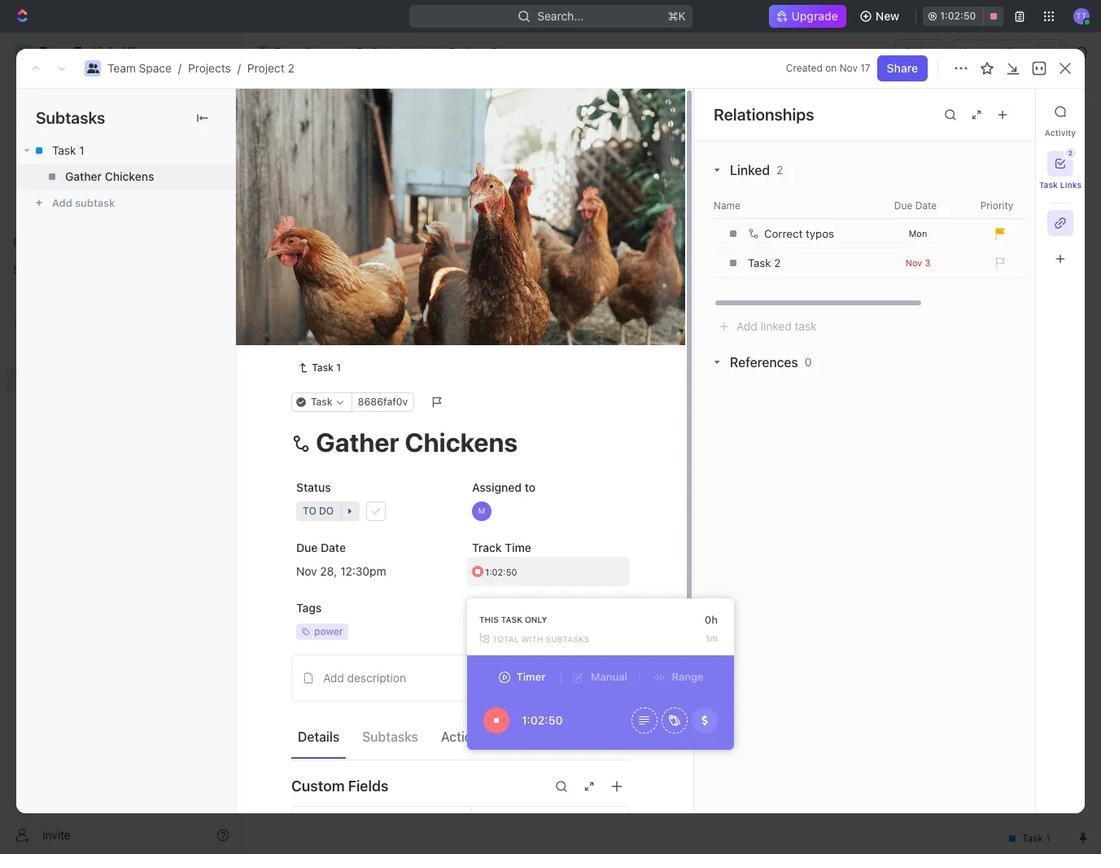 Task type: vqa. For each thing, say whether or not it's contained in the screenshot.
dialog
no



Task type: describe. For each thing, give the bounding box(es) containing it.
gather chickens link
[[16, 164, 235, 190]]

2 inside linked 2
[[777, 163, 784, 177]]

this
[[480, 615, 499, 625]]

status
[[296, 480, 331, 494]]

inbox link
[[7, 107, 236, 133]]

docs link
[[7, 134, 236, 160]]

‎task 2 link
[[744, 249, 874, 277]]

space for team space
[[305, 45, 338, 59]]

1 button for 1
[[364, 282, 387, 298]]

in
[[302, 230, 312, 242]]

tree inside sidebar navigation
[[7, 283, 236, 503]]

‎task 2
[[748, 256, 781, 269]]

share for the share button on the right of 17
[[887, 61, 918, 75]]

action
[[441, 730, 480, 744]]

8686faf0v
[[358, 395, 408, 408]]

invite
[[42, 828, 71, 841]]

1 button for 2
[[366, 310, 389, 326]]

tasks
[[498, 624, 525, 637]]

on
[[826, 62, 837, 74]]

new button
[[853, 3, 910, 29]]

user group image
[[87, 64, 99, 73]]

task
[[501, 615, 523, 625]]

add down "automations" button
[[984, 104, 1005, 118]]

due
[[296, 540, 318, 554]]

items
[[483, 730, 517, 744]]

1 horizontal spatial project 2
[[449, 45, 497, 59]]

‎task
[[748, 256, 771, 269]]

1 horizontal spatial user group image
[[259, 48, 269, 56]]

typos
[[806, 227, 835, 240]]

in progress
[[302, 230, 368, 242]]

action items
[[441, 730, 517, 744]]

add description button
[[297, 665, 624, 691]]

linked
[[730, 163, 770, 177]]

fields
[[348, 778, 389, 795]]

assignees button
[[658, 187, 734, 207]]

to do
[[302, 385, 333, 397]]

gantt link
[[550, 146, 583, 169]]

automations button
[[954, 40, 1038, 64]]

17
[[861, 62, 871, 74]]

1 horizontal spatial projects link
[[352, 42, 419, 62]]

references 0
[[730, 355, 812, 370]]

0 vertical spatial task 1
[[52, 143, 84, 157]]

0h
[[705, 613, 718, 626]]

gantt
[[553, 150, 583, 164]]

correct typos
[[764, 227, 835, 240]]

2 button
[[1048, 148, 1076, 177]]

manual
[[591, 670, 628, 683]]

share for the share button under new
[[905, 45, 937, 59]]

2 tasks
[[488, 624, 525, 637]]

list
[[366, 150, 385, 164]]

1 vertical spatial add task
[[437, 230, 480, 242]]

correct typos link
[[744, 220, 874, 247]]

1 vertical spatial projects
[[188, 61, 231, 75]]

task 2
[[328, 311, 363, 325]]

upgrade
[[792, 9, 838, 23]]

custom fields
[[291, 778, 389, 795]]

references
[[730, 355, 799, 370]]

task links
[[1040, 180, 1082, 190]]

0 vertical spatial subtasks
[[36, 108, 105, 127]]

timer
[[517, 670, 546, 683]]

details button
[[291, 722, 346, 752]]

gather
[[65, 169, 102, 183]]

calendar
[[415, 150, 464, 164]]

this task only
[[480, 615, 547, 625]]

calendar link
[[412, 146, 464, 169]]

name
[[714, 199, 741, 211]]

favorites
[[13, 236, 56, 248]]

2 inside project 2 link
[[490, 45, 497, 59]]

1:02:50 for 1:02:50 dropdown button at the bottom
[[485, 566, 517, 577]]

total
[[493, 634, 519, 644]]

team for team space / projects / project 2
[[107, 61, 136, 75]]

1:02:50 button
[[467, 557, 630, 586]]

only
[[525, 615, 547, 625]]

0 vertical spatial add task button
[[974, 99, 1043, 125]]

dashboards
[[39, 168, 102, 182]]

2 vertical spatial project
[[283, 97, 356, 124]]

2 vertical spatial task 1
[[312, 361, 341, 373]]

team for team space
[[274, 45, 302, 59]]

0 horizontal spatial task 1 link
[[16, 138, 235, 164]]

0
[[805, 355, 812, 369]]

nov
[[840, 62, 858, 74]]

created on nov 17
[[786, 62, 871, 74]]

subtasks
[[546, 634, 590, 644]]

board link
[[300, 146, 336, 169]]

1 horizontal spatial team space link
[[253, 42, 342, 62]]

description
[[347, 671, 406, 684]]

progress
[[315, 230, 368, 242]]

custom
[[291, 778, 345, 795]]

assigned to
[[472, 480, 536, 494]]

⌘k
[[668, 9, 686, 23]]

tags
[[296, 601, 322, 614]]



Task type: locate. For each thing, give the bounding box(es) containing it.
1m
[[706, 633, 718, 643]]

subtasks down home
[[36, 108, 105, 127]]

1 horizontal spatial add task
[[437, 230, 480, 242]]

track
[[472, 540, 502, 554]]

2
[[490, 45, 497, 59], [288, 61, 295, 75], [361, 97, 374, 124], [1069, 149, 1073, 157], [777, 163, 784, 177], [387, 230, 393, 242], [774, 256, 781, 269], [356, 311, 363, 325], [352, 385, 358, 397], [488, 624, 495, 637]]

linked 2
[[730, 163, 784, 177]]

task 1 link up chickens on the left top of the page
[[16, 138, 235, 164]]

1 vertical spatial add task button
[[418, 226, 487, 246]]

gather chickens
[[65, 169, 154, 183]]

add task down task 2
[[328, 339, 376, 353]]

table
[[494, 150, 523, 164]]

2 vertical spatial add task
[[328, 339, 376, 353]]

8686faf0v button
[[351, 392, 414, 412]]

chickens
[[105, 169, 154, 183]]

subtasks up fields
[[362, 730, 418, 744]]

1 horizontal spatial to
[[525, 480, 536, 494]]

share down new "button"
[[905, 45, 937, 59]]

add task button down "automations" button
[[974, 99, 1043, 125]]

1:02:50
[[941, 10, 976, 22], [485, 566, 517, 577], [522, 713, 563, 727]]

0 horizontal spatial team space link
[[107, 61, 172, 75]]

0 vertical spatial project 2
[[449, 45, 497, 59]]

1 vertical spatial user group image
[[17, 319, 29, 329]]

0 vertical spatial task 1 link
[[16, 138, 235, 164]]

add task button down calendar link on the left top of page
[[418, 226, 487, 246]]

0 horizontal spatial subtasks
[[36, 108, 105, 127]]

0 horizontal spatial space
[[139, 61, 172, 75]]

1 vertical spatial task 1
[[328, 283, 361, 297]]

0 vertical spatial 1 button
[[364, 282, 387, 298]]

task 1 up dashboards
[[52, 143, 84, 157]]

total with subtasks
[[493, 634, 590, 644]]

action items button
[[435, 722, 523, 752]]

share right 17
[[887, 61, 918, 75]]

/
[[345, 45, 348, 59], [422, 45, 426, 59], [178, 61, 182, 75], [238, 61, 241, 75]]

1 vertical spatial team
[[107, 61, 136, 75]]

0 vertical spatial team
[[274, 45, 302, 59]]

share button down new
[[896, 39, 946, 65]]

1 horizontal spatial subtasks
[[362, 730, 418, 744]]

1 horizontal spatial projects
[[372, 45, 415, 59]]

due date
[[296, 540, 346, 554]]

correct
[[764, 227, 803, 240]]

search...
[[537, 9, 584, 23]]

Edit task name text field
[[291, 426, 630, 457]]

0 vertical spatial projects
[[372, 45, 415, 59]]

1 vertical spatial project 2
[[283, 97, 379, 124]]

2 horizontal spatial 1:02:50
[[941, 10, 976, 22]]

user group image inside tree
[[17, 319, 29, 329]]

Search tasks... text field
[[899, 185, 1062, 209]]

1 horizontal spatial team
[[274, 45, 302, 59]]

team space
[[274, 45, 338, 59]]

user group image
[[259, 48, 269, 56], [17, 319, 29, 329]]

task sidebar navigation tab list
[[1040, 99, 1082, 272]]

to right the assigned
[[525, 480, 536, 494]]

1 horizontal spatial space
[[305, 45, 338, 59]]

2 inside 2 button
[[1069, 149, 1073, 157]]

0 vertical spatial user group image
[[259, 48, 269, 56]]

0 horizontal spatial projects link
[[188, 61, 231, 75]]

task
[[1008, 104, 1033, 118], [52, 143, 76, 157], [1040, 180, 1058, 190], [459, 230, 480, 242], [328, 283, 353, 297], [328, 311, 353, 325], [352, 339, 376, 353], [312, 361, 334, 373]]

assigned
[[472, 480, 522, 494]]

do
[[318, 385, 333, 397]]

add description
[[323, 671, 406, 684]]

automations
[[962, 45, 1030, 59]]

0 vertical spatial to
[[302, 385, 316, 397]]

add down calendar link on the left top of page
[[437, 230, 456, 242]]

add task for top add task button
[[984, 104, 1033, 118]]

task 1 up task 2
[[328, 283, 361, 297]]

subtasks
[[36, 108, 105, 127], [362, 730, 418, 744]]

0 horizontal spatial project 2
[[283, 97, 379, 124]]

project 2 link
[[429, 42, 501, 62], [247, 61, 295, 75]]

task 1 up do
[[312, 361, 341, 373]]

0 vertical spatial share
[[905, 45, 937, 59]]

subtasks button
[[356, 722, 425, 752]]

links
[[1061, 180, 1082, 190]]

favorites button
[[7, 233, 62, 252]]

1 button right task 2
[[366, 310, 389, 326]]

0 horizontal spatial project 2 link
[[247, 61, 295, 75]]

subtasks inside button
[[362, 730, 418, 744]]

sidebar navigation
[[0, 33, 243, 854]]

range
[[672, 670, 704, 683]]

task 1 link
[[16, 138, 235, 164], [291, 358, 348, 377]]

1
[[79, 143, 84, 157], [356, 283, 361, 297], [380, 283, 385, 296], [381, 312, 386, 324], [336, 361, 341, 373]]

task 1
[[52, 143, 84, 157], [328, 283, 361, 297], [312, 361, 341, 373]]

1:02:50 down timer
[[522, 713, 563, 727]]

1 vertical spatial share
[[887, 61, 918, 75]]

1:02:50 down track time
[[485, 566, 517, 577]]

1 horizontal spatial task 1 link
[[291, 358, 348, 377]]

add task button down task 2
[[321, 337, 383, 357]]

team
[[274, 45, 302, 59], [107, 61, 136, 75]]

task 1 link up to do
[[291, 358, 348, 377]]

project 2
[[449, 45, 497, 59], [283, 97, 379, 124]]

1 button down progress
[[364, 282, 387, 298]]

share button right 17
[[877, 55, 928, 81]]

details
[[298, 730, 340, 744]]

space
[[305, 45, 338, 59], [139, 61, 172, 75]]

0 horizontal spatial user group image
[[17, 319, 29, 329]]

1 vertical spatial subtasks
[[362, 730, 418, 744]]

with
[[521, 634, 544, 644]]

1:02:50 up automations
[[941, 10, 976, 22]]

0 horizontal spatial to
[[302, 385, 316, 397]]

relationships
[[714, 105, 814, 123]]

spaces
[[13, 264, 48, 276]]

user group image down spaces
[[17, 319, 29, 329]]

new
[[876, 9, 900, 23]]

space for team space / projects / project 2
[[139, 61, 172, 75]]

add task down calendar
[[437, 230, 480, 242]]

table link
[[491, 146, 523, 169]]

task inside tab list
[[1040, 180, 1058, 190]]

add inside button
[[323, 671, 344, 684]]

1 horizontal spatial project 2 link
[[429, 42, 501, 62]]

to
[[302, 385, 316, 397], [525, 480, 536, 494]]

tree
[[7, 283, 236, 503]]

1:02:50 for 1:02:50 button
[[941, 10, 976, 22]]

date
[[321, 540, 346, 554]]

track time
[[472, 540, 532, 554]]

1:02:50 button
[[923, 7, 1004, 26]]

board
[[304, 150, 336, 164]]

1 vertical spatial space
[[139, 61, 172, 75]]

1 vertical spatial 1:02:50
[[485, 566, 517, 577]]

0 horizontal spatial team
[[107, 61, 136, 75]]

2 vertical spatial 1:02:50
[[522, 713, 563, 727]]

add task
[[984, 104, 1033, 118], [437, 230, 480, 242], [328, 339, 376, 353]]

2 horizontal spatial add task button
[[974, 99, 1043, 125]]

1 horizontal spatial 1:02:50
[[522, 713, 563, 727]]

1 vertical spatial project
[[247, 61, 285, 75]]

1 horizontal spatial add task button
[[418, 226, 487, 246]]

2 vertical spatial add task button
[[321, 337, 383, 357]]

1 vertical spatial to
[[525, 480, 536, 494]]

0 vertical spatial space
[[305, 45, 338, 59]]

0 horizontal spatial add task
[[328, 339, 376, 353]]

0 vertical spatial add task
[[984, 104, 1033, 118]]

to left do
[[302, 385, 316, 397]]

time
[[505, 540, 532, 554]]

add down task 2
[[328, 339, 349, 353]]

0 horizontal spatial add task button
[[321, 337, 383, 357]]

team space / projects / project 2
[[107, 61, 295, 75]]

docs
[[39, 140, 66, 154]]

team space link
[[253, 42, 342, 62], [107, 61, 172, 75]]

task sidebar content section
[[694, 89, 1102, 813]]

add task for the left add task button
[[328, 339, 376, 353]]

home
[[39, 85, 70, 99]]

share
[[905, 45, 937, 59], [887, 61, 918, 75]]

2 inside ‎task 2 link
[[774, 256, 781, 269]]

user group image left team space
[[259, 48, 269, 56]]

assignees
[[678, 191, 727, 203]]

upgrade link
[[769, 5, 847, 28]]

list link
[[362, 146, 385, 169]]

1 vertical spatial task 1 link
[[291, 358, 348, 377]]

0 vertical spatial 1:02:50
[[941, 10, 976, 22]]

inbox
[[39, 112, 68, 126]]

share button
[[896, 39, 946, 65], [877, 55, 928, 81]]

activity
[[1045, 128, 1076, 138]]

1 button
[[364, 282, 387, 298], [366, 310, 389, 326]]

1:02:50 inside button
[[941, 10, 976, 22]]

dashboards link
[[7, 162, 236, 188]]

1:02:50 inside dropdown button
[[485, 566, 517, 577]]

home link
[[7, 79, 236, 105]]

2 horizontal spatial add task
[[984, 104, 1033, 118]]

0 horizontal spatial 1:02:50
[[485, 566, 517, 577]]

0 vertical spatial project
[[449, 45, 487, 59]]

add left description
[[323, 671, 344, 684]]

projects
[[372, 45, 415, 59], [188, 61, 231, 75]]

1 vertical spatial 1 button
[[366, 310, 389, 326]]

custom fields button
[[291, 767, 630, 806]]

add task button
[[974, 99, 1043, 125], [418, 226, 487, 246], [321, 337, 383, 357]]

0 horizontal spatial projects
[[188, 61, 231, 75]]

created
[[786, 62, 823, 74]]

add task down "automations" button
[[984, 104, 1033, 118]]



